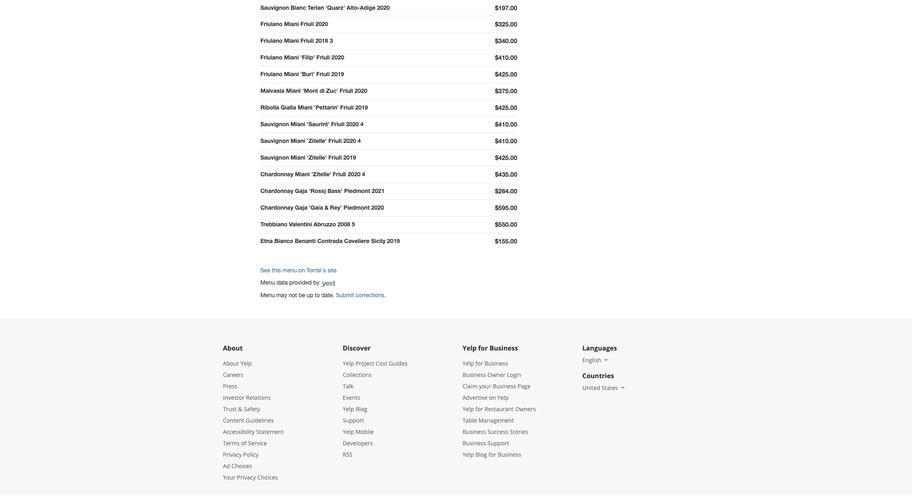 Task type: locate. For each thing, give the bounding box(es) containing it.
$425.00 up $435.00
[[495, 154, 518, 162]]

sauvignon for sauvignon miani 'zitelle' friuli 2019
[[261, 154, 289, 161]]

2 vertical spatial 'zitelle'
[[312, 171, 331, 178]]

2 gaja from the top
[[295, 204, 308, 211]]

collections link
[[343, 371, 372, 379]]

about
[[223, 344, 243, 353], [223, 360, 239, 368]]

miani for friulano miani 'filip' friuli 2020
[[284, 54, 299, 61]]

$410.00 down $375.00
[[495, 121, 518, 128]]

2 vertical spatial chardonnay
[[261, 204, 294, 211]]

privacy
[[223, 451, 242, 459], [237, 474, 256, 482]]

1 friulano from the top
[[261, 21, 283, 28]]

friulano up the malvasia
[[261, 71, 283, 78]]

sauvignon miani 'saurint' friuli 2020 4
[[261, 121, 364, 128]]

1 vertical spatial gaja
[[295, 204, 308, 211]]

1 chardonnay from the top
[[261, 171, 294, 178]]

yelp up claim
[[463, 360, 474, 368]]

friulano miani 'buri' friuli 2019
[[261, 71, 344, 78]]

see
[[261, 268, 270, 274]]

1 vertical spatial on
[[489, 394, 496, 402]]

gaja left ''rossj'
[[295, 188, 308, 195]]

$425.00 for friulano miani 'buri' friuli 2019
[[495, 71, 518, 78]]

3 $410.00 from the top
[[495, 138, 518, 145]]

business down 'owner'
[[493, 383, 517, 391]]

2019
[[332, 71, 344, 78], [355, 104, 368, 111], [344, 154, 356, 161], [387, 238, 400, 245]]

for
[[479, 344, 488, 353], [476, 360, 483, 368], [476, 406, 483, 413], [489, 451, 497, 459]]

business support link
[[463, 440, 509, 448]]

1 menu from the top
[[261, 280, 275, 286]]

0 vertical spatial $410.00
[[495, 54, 518, 61]]

yelp inside about yelp careers press investor relations trust & safety content guidelines accessibility statement terms of service privacy policy ad choices your privacy choices
[[241, 360, 252, 368]]

4 friulano from the top
[[261, 71, 283, 78]]

malvasia miani 'mont di zuc' friuli 2020
[[261, 87, 368, 94]]

yelp
[[463, 344, 477, 353], [241, 360, 252, 368], [343, 360, 354, 368], [463, 360, 474, 368], [498, 394, 509, 402], [343, 406, 354, 413], [463, 406, 474, 413], [343, 428, 354, 436], [463, 451, 474, 459]]

friuli down 'saurint'
[[329, 138, 342, 145]]

accessibility
[[223, 428, 255, 436]]

1 vertical spatial 4
[[358, 138, 361, 145]]

1 vertical spatial $425.00
[[495, 104, 518, 112]]

friuli right the 'filip'
[[317, 54, 330, 61]]

yelp down events
[[343, 406, 354, 413]]

1 vertical spatial menu
[[261, 292, 275, 299]]

4 for sauvignon miani 'saurint' friuli 2020 4
[[361, 121, 364, 128]]

friulano down friulano miani friuli 2018 3
[[261, 54, 283, 61]]

this
[[272, 268, 281, 274]]

4
[[361, 121, 364, 128], [358, 138, 361, 145], [362, 171, 365, 178]]

miani
[[284, 21, 299, 28], [284, 37, 299, 44], [284, 54, 299, 61], [284, 71, 299, 78], [286, 87, 301, 94], [298, 104, 313, 111], [291, 121, 306, 128], [291, 138, 306, 145], [291, 154, 306, 161], [295, 171, 310, 178]]

0 vertical spatial on
[[299, 268, 305, 274]]

menu left may
[[261, 292, 275, 299]]

miani for sauvignon miani 'saurint' friuli 2020 4
[[291, 121, 306, 128]]

1 horizontal spatial choices
[[257, 474, 278, 482]]

2 vertical spatial 4
[[362, 171, 365, 178]]

2 about from the top
[[223, 360, 239, 368]]

states
[[602, 384, 618, 392]]

$425.00 up $375.00
[[495, 71, 518, 78]]

zuc'
[[326, 87, 338, 94]]

1 vertical spatial &
[[238, 406, 242, 413]]

miani down "sauvignon miani 'zitelle' friuli 2020 4"
[[291, 154, 306, 161]]

owner
[[488, 371, 506, 379]]

2 $425.00 from the top
[[495, 104, 518, 112]]

sauvignon
[[261, 4, 289, 11], [261, 121, 289, 128], [261, 138, 289, 145], [261, 154, 289, 161]]

friulano for $410.00
[[261, 54, 283, 61]]

'zitelle' up chardonnay miani 'zitelle' friuli 2020 4
[[307, 154, 327, 161]]

privacy policy link
[[223, 451, 259, 459]]

2 friulano from the top
[[261, 37, 283, 44]]

0 vertical spatial choices
[[232, 463, 252, 470]]

miani for friulano miani friuli 2020
[[284, 21, 299, 28]]

2 sauvignon from the top
[[261, 121, 289, 128]]

about up the careers link
[[223, 360, 239, 368]]

on down claim your business page link
[[489, 394, 496, 402]]

& left rey'
[[325, 204, 329, 211]]

2 menu from the top
[[261, 292, 275, 299]]

'buri'
[[301, 71, 315, 78]]

0 vertical spatial menu
[[261, 280, 275, 286]]

2 vertical spatial $410.00
[[495, 138, 518, 145]]

2 vertical spatial $425.00
[[495, 154, 518, 162]]

miani down "sauvignon miani 'zitelle' friuli 2019"
[[295, 171, 310, 178]]

'zitelle' for $425.00
[[307, 154, 327, 161]]

1 sauvignon from the top
[[261, 4, 289, 11]]

talk link
[[343, 383, 354, 391]]

1 vertical spatial chardonnay
[[261, 188, 294, 195]]

0 vertical spatial about
[[223, 344, 243, 353]]

1 $425.00 from the top
[[495, 71, 518, 78]]

your
[[479, 383, 492, 391]]

'zitelle' up chardonnay gaja 'rossj bass' piedmont 2021
[[312, 171, 331, 178]]

$410.00 up $435.00
[[495, 138, 518, 145]]

1 vertical spatial support
[[488, 440, 509, 448]]

on
[[299, 268, 305, 274], [489, 394, 496, 402]]

miani for friulano miani friuli 2018 3
[[284, 37, 299, 44]]

menu
[[261, 280, 275, 286], [261, 292, 275, 299]]

united states button
[[583, 384, 627, 392]]

choices down policy
[[257, 474, 278, 482]]

rss
[[343, 451, 353, 459]]

miani left "'mont" on the left
[[286, 87, 301, 94]]

menu down see
[[261, 280, 275, 286]]

safety
[[244, 406, 260, 413]]

support down yelp blog link at left
[[343, 417, 364, 425]]

1 horizontal spatial on
[[489, 394, 496, 402]]

about for about yelp careers press investor relations trust & safety content guidelines accessibility statement terms of service privacy policy ad choices your privacy choices
[[223, 360, 239, 368]]

gaja
[[295, 188, 308, 195], [295, 204, 308, 211]]

1 vertical spatial choices
[[257, 474, 278, 482]]

1 gaja from the top
[[295, 188, 308, 195]]

talk
[[343, 383, 354, 391]]

0 horizontal spatial support
[[343, 417, 364, 425]]

submit corrections. link
[[336, 292, 386, 299]]

success
[[488, 428, 509, 436]]

miani down gialla
[[291, 121, 306, 128]]

1 horizontal spatial support
[[488, 440, 509, 448]]

for up business owner login link
[[476, 360, 483, 368]]

0 vertical spatial piedmont
[[344, 188, 370, 195]]

piedmont left 2021
[[344, 188, 370, 195]]

blog down 'business support' link
[[476, 451, 487, 459]]

$410.00
[[495, 54, 518, 61], [495, 121, 518, 128], [495, 138, 518, 145]]

for down 'business support' link
[[489, 451, 497, 459]]

miani left the 'filip'
[[284, 54, 299, 61]]

$410.00 for sauvignon miani 'saurint' friuli 2020 4
[[495, 121, 518, 128]]

friulano down friulano miani friuli 2020
[[261, 37, 283, 44]]

2021
[[372, 188, 385, 195]]

page
[[518, 383, 531, 391]]

miani up "sauvignon miani 'zitelle' friuli 2019"
[[291, 138, 306, 145]]

1 about from the top
[[223, 344, 243, 353]]

yelp mobile link
[[343, 428, 374, 436]]

languages
[[583, 344, 617, 353]]

sauvignon for sauvignon miani 'zitelle' friuli 2020 4
[[261, 138, 289, 145]]

di
[[320, 87, 325, 94]]

$197.00
[[495, 4, 518, 11]]

0 horizontal spatial &
[[238, 406, 242, 413]]

business up 'owner'
[[485, 360, 508, 368]]

gialla
[[281, 104, 296, 111]]

gaja left 'gaia at the left
[[295, 204, 308, 211]]

friulano up friulano miani friuli 2018 3
[[261, 21, 283, 28]]

privacy down ad choices link
[[237, 474, 256, 482]]

1 vertical spatial about
[[223, 360, 239, 368]]

ribolla gialla miani 'pettarin' friuli 2019
[[261, 104, 368, 111]]

menu for menu may not be up to date. submit corrections.
[[261, 292, 275, 299]]

policy
[[243, 451, 259, 459]]

0 vertical spatial gaja
[[295, 188, 308, 195]]

3 sauvignon from the top
[[261, 138, 289, 145]]

friuli right 'saurint'
[[331, 121, 345, 128]]

trebbiano valentini abruzzo 2008 5
[[261, 221, 355, 228]]

0 vertical spatial support
[[343, 417, 364, 425]]

miani left 'buri'
[[284, 71, 299, 78]]

friuli up bass'
[[333, 171, 346, 178]]

$375.00
[[495, 87, 518, 95]]

miani right gialla
[[298, 104, 313, 111]]

$425.00 down $375.00
[[495, 104, 518, 112]]

choices
[[232, 463, 252, 470], [257, 474, 278, 482]]

$410.00 down $340.00
[[495, 54, 518, 61]]

3 chardonnay from the top
[[261, 204, 294, 211]]

0 horizontal spatial on
[[299, 268, 305, 274]]

'zitelle' for $410.00
[[307, 138, 327, 145]]

friulano for $325.00
[[261, 21, 283, 28]]

4 for chardonnay miani 'zitelle' friuli 2020 4
[[362, 171, 365, 178]]

yelp project cost guides link
[[343, 360, 408, 368]]

miani down friulano miani friuli 2020
[[284, 37, 299, 44]]

support inside yelp for business business owner login claim your business page advertise on yelp yelp for restaurant owners table management business success stories business support yelp blog for business
[[488, 440, 509, 448]]

1 vertical spatial 'zitelle'
[[307, 154, 327, 161]]

0 vertical spatial 'zitelle'
[[307, 138, 327, 145]]

english
[[583, 357, 602, 364]]

press link
[[223, 383, 238, 391]]

sauvignon miani 'zitelle' friuli 2020 4
[[261, 138, 361, 145]]

friuli right zuc'
[[340, 87, 353, 94]]

1 vertical spatial $410.00
[[495, 121, 518, 128]]

2008
[[338, 221, 351, 228]]

yelp up the careers link
[[241, 360, 252, 368]]

business down table at the bottom right of the page
[[463, 428, 486, 436]]

accessibility statement link
[[223, 428, 284, 436]]

4 sauvignon from the top
[[261, 154, 289, 161]]

not
[[289, 292, 297, 299]]

support down the success
[[488, 440, 509, 448]]

1 horizontal spatial blog
[[476, 451, 487, 459]]

0 horizontal spatial blog
[[356, 406, 368, 413]]

trust & safety link
[[223, 406, 260, 413]]

on inside yelp for business business owner login claim your business page advertise on yelp yelp for restaurant owners table management business success stories business support yelp blog for business
[[489, 394, 496, 402]]

1 vertical spatial blog
[[476, 451, 487, 459]]

piedmont up 5
[[344, 204, 370, 211]]

'zitelle'
[[307, 138, 327, 145], [307, 154, 327, 161], [312, 171, 331, 178]]

choices down privacy policy link
[[232, 463, 252, 470]]

$425.00
[[495, 71, 518, 78], [495, 104, 518, 112], [495, 154, 518, 162]]

1 $410.00 from the top
[[495, 54, 518, 61]]

bass'
[[328, 188, 343, 195]]

'quarz'
[[326, 4, 345, 11]]

0 vertical spatial chardonnay
[[261, 171, 294, 178]]

chardonnay miani 'zitelle' friuli 2020 4
[[261, 171, 365, 178]]

investor
[[223, 394, 245, 402]]

& right the trust
[[238, 406, 242, 413]]

miani up friulano miani friuli 2018 3
[[284, 21, 299, 28]]

about up "about yelp" link
[[223, 344, 243, 353]]

friulano miani friuli 2018 3
[[261, 37, 333, 44]]

trust
[[223, 406, 237, 413]]

3 friulano from the top
[[261, 54, 283, 61]]

statement
[[256, 428, 284, 436]]

'zitelle' down 'saurint'
[[307, 138, 327, 145]]

friuli up chardonnay miani 'zitelle' friuli 2020 4
[[329, 154, 342, 161]]

3
[[330, 37, 333, 44]]

on right menu
[[299, 268, 305, 274]]

sauvignon for sauvignon blanc terlan 'quarz' alto-adige 2020
[[261, 4, 289, 11]]

of
[[241, 440, 247, 448]]

sicily
[[371, 238, 386, 245]]

3 $425.00 from the top
[[495, 154, 518, 162]]

business
[[490, 344, 518, 353], [485, 360, 508, 368], [463, 371, 486, 379], [493, 383, 517, 391], [463, 428, 486, 436], [463, 440, 486, 448], [498, 451, 522, 459]]

privacy down 'terms'
[[223, 451, 242, 459]]

2 chardonnay from the top
[[261, 188, 294, 195]]

about inside about yelp careers press investor relations trust & safety content guidelines accessibility statement terms of service privacy policy ad choices your privacy choices
[[223, 360, 239, 368]]

0 vertical spatial 4
[[361, 121, 364, 128]]

0 horizontal spatial choices
[[232, 463, 252, 470]]

0 vertical spatial &
[[325, 204, 329, 211]]

terms of service link
[[223, 440, 267, 448]]

1 horizontal spatial &
[[325, 204, 329, 211]]

$340.00
[[495, 37, 518, 45]]

0 vertical spatial blog
[[356, 406, 368, 413]]

blog up support 'link'
[[356, 406, 368, 413]]

'zitelle' for $435.00
[[312, 171, 331, 178]]

miani for chardonnay miani 'zitelle' friuli 2020 4
[[295, 171, 310, 178]]

0 vertical spatial $425.00
[[495, 71, 518, 78]]

2 $410.00 from the top
[[495, 121, 518, 128]]

business down stories
[[498, 451, 522, 459]]

to
[[315, 292, 320, 299]]

menu data provided by
[[261, 280, 321, 286]]

2019 right sicily
[[387, 238, 400, 245]]

2019 up chardonnay miani 'zitelle' friuli 2020 4
[[344, 154, 356, 161]]

provided
[[289, 280, 312, 286]]

collections
[[343, 371, 372, 379]]

sauvignon miani 'zitelle' friuli 2019
[[261, 154, 356, 161]]



Task type: describe. For each thing, give the bounding box(es) containing it.
friulano miani 'filip' friuli 2020
[[261, 54, 344, 61]]

miani for friulano miani 'buri' friuli 2019
[[284, 71, 299, 78]]

blanc
[[291, 4, 306, 11]]

events link
[[343, 394, 360, 402]]

sauvignon for sauvignon miani 'saurint' friuli 2020 4
[[261, 121, 289, 128]]

1 vertical spatial piedmont
[[344, 204, 370, 211]]

your
[[223, 474, 236, 482]]

chardonnay gaja 'gaia & rey' piedmont 2020
[[261, 204, 384, 211]]

$550.00
[[495, 221, 518, 229]]

be
[[299, 292, 305, 299]]

advertise on yelp link
[[463, 394, 509, 402]]

$410.00 for friulano miani 'filip' friuli 2020
[[495, 54, 518, 61]]

$155.00
[[495, 238, 518, 245]]

project
[[356, 360, 374, 368]]

see this menu on torrisi's site
[[261, 268, 337, 274]]

yelp down 'business support' link
[[463, 451, 474, 459]]

english button
[[583, 357, 610, 364]]

miani for malvasia miani 'mont di zuc' friuli 2020
[[286, 87, 301, 94]]

login
[[507, 371, 522, 379]]

menu for menu data provided by
[[261, 280, 275, 286]]

yelp up collections
[[343, 360, 354, 368]]

menu may not be up to date. submit corrections.
[[261, 292, 386, 299]]

corrections.
[[356, 292, 386, 299]]

discover
[[343, 344, 371, 353]]

service
[[248, 440, 267, 448]]

yelp for business link
[[463, 360, 508, 368]]

chardonnay for $595.00
[[261, 204, 294, 211]]

torrisi's
[[307, 268, 326, 274]]

friuli right 'buri'
[[317, 71, 330, 78]]

careers link
[[223, 371, 244, 379]]

gaja for $264.00
[[295, 188, 308, 195]]

yelp for business business owner login claim your business page advertise on yelp yelp for restaurant owners table management business success stories business support yelp blog for business
[[463, 360, 536, 459]]

16 chevron down v2 image
[[620, 385, 627, 392]]

miani for sauvignon miani 'zitelle' friuli 2019
[[291, 154, 306, 161]]

chardonnay for $264.00
[[261, 188, 294, 195]]

bianco
[[275, 238, 294, 245]]

yelp down support 'link'
[[343, 428, 354, 436]]

content
[[223, 417, 244, 425]]

business up claim
[[463, 371, 486, 379]]

content guidelines link
[[223, 417, 274, 425]]

terlan
[[308, 4, 324, 11]]

submit
[[336, 292, 354, 299]]

& inside about yelp careers press investor relations trust & safety content guidelines accessibility statement terms of service privacy policy ad choices your privacy choices
[[238, 406, 242, 413]]

malvasia
[[261, 87, 285, 94]]

friulano for $340.00
[[261, 37, 283, 44]]

friulano miani friuli 2020
[[261, 21, 328, 28]]

valentini
[[289, 221, 312, 228]]

careers
[[223, 371, 244, 379]]

blog inside yelp for business business owner login claim your business page advertise on yelp yelp for restaurant owners table management business success stories business support yelp blog for business
[[476, 451, 487, 459]]

4 for sauvignon miani 'zitelle' friuli 2020 4
[[358, 138, 361, 145]]

table
[[463, 417, 477, 425]]

friuli right "'pettarin'"
[[340, 104, 354, 111]]

'filip'
[[301, 54, 315, 61]]

cost
[[376, 360, 388, 368]]

menu
[[283, 268, 297, 274]]

$425.00 for ribolla gialla miani 'pettarin' friuli 2019
[[495, 104, 518, 112]]

yelp for business
[[463, 344, 518, 353]]

business up yelp blog for business link
[[463, 440, 486, 448]]

5
[[352, 221, 355, 228]]

1 vertical spatial privacy
[[237, 474, 256, 482]]

by
[[314, 280, 320, 286]]

support inside yelp project cost guides collections talk events yelp blog support yelp mobile developers rss
[[343, 417, 364, 425]]

yelp up yelp for business link
[[463, 344, 477, 353]]

business up yelp for business link
[[490, 344, 518, 353]]

16 chevron down v2 image
[[603, 357, 610, 364]]

$425.00 for sauvignon miani 'zitelle' friuli 2019
[[495, 154, 518, 162]]

rey'
[[330, 204, 342, 211]]

2019 up zuc'
[[332, 71, 344, 78]]

developers link
[[343, 440, 373, 448]]

ribolla
[[261, 104, 279, 111]]

friuli left 2018
[[301, 37, 314, 44]]

friulano for $425.00
[[261, 71, 283, 78]]

relations
[[246, 394, 271, 402]]

ad choices link
[[223, 463, 252, 470]]

sauvignon blanc terlan 'quarz' alto-adige 2020
[[261, 4, 390, 11]]

$595.00
[[495, 204, 518, 212]]

$410.00 for sauvignon miani 'zitelle' friuli 2020 4
[[495, 138, 518, 145]]

date.
[[322, 292, 335, 299]]

'gaia
[[309, 204, 323, 211]]

gaja for $595.00
[[295, 204, 308, 211]]

yelp up the yelp for restaurant owners link
[[498, 394, 509, 402]]

site
[[328, 268, 337, 274]]

yelp for restaurant owners link
[[463, 406, 536, 413]]

adige
[[360, 4, 376, 11]]

management
[[479, 417, 514, 425]]

2019 right "'pettarin'"
[[355, 104, 368, 111]]

abruzzo
[[314, 221, 336, 228]]

blog inside yelp project cost guides collections talk events yelp blog support yelp mobile developers rss
[[356, 406, 368, 413]]

stories
[[510, 428, 528, 436]]

ad
[[223, 463, 230, 470]]

yelp up table at the bottom right of the page
[[463, 406, 474, 413]]

investor relations link
[[223, 394, 271, 402]]

business owner login link
[[463, 371, 522, 379]]

0 vertical spatial privacy
[[223, 451, 242, 459]]

see this menu on torrisi's site link
[[261, 268, 337, 274]]

countries
[[583, 372, 614, 381]]

press
[[223, 383, 238, 391]]

for down advertise
[[476, 406, 483, 413]]

guides
[[389, 360, 408, 368]]

yelp project cost guides collections talk events yelp blog support yelp mobile developers rss
[[343, 360, 408, 459]]

'pettarin'
[[314, 104, 339, 111]]

about yelp careers press investor relations trust & safety content guidelines accessibility statement terms of service privacy policy ad choices your privacy choices
[[223, 360, 284, 482]]

for up yelp for business link
[[479, 344, 488, 353]]

yext image
[[321, 280, 336, 288]]

yelp blog link
[[343, 406, 368, 413]]

alto-
[[347, 4, 360, 11]]

$325.00
[[495, 21, 518, 28]]

miani for sauvignon miani 'zitelle' friuli 2020 4
[[291, 138, 306, 145]]

friuli down terlan
[[301, 21, 314, 28]]

etna
[[261, 238, 273, 245]]

about for about
[[223, 344, 243, 353]]

claim your business page link
[[463, 383, 531, 391]]

business success stories link
[[463, 428, 528, 436]]

caveliere
[[344, 238, 370, 245]]

claim
[[463, 383, 478, 391]]

chardonnay for $435.00
[[261, 171, 294, 178]]



Task type: vqa. For each thing, say whether or not it's contained in the screenshot.
$435.00
yes



